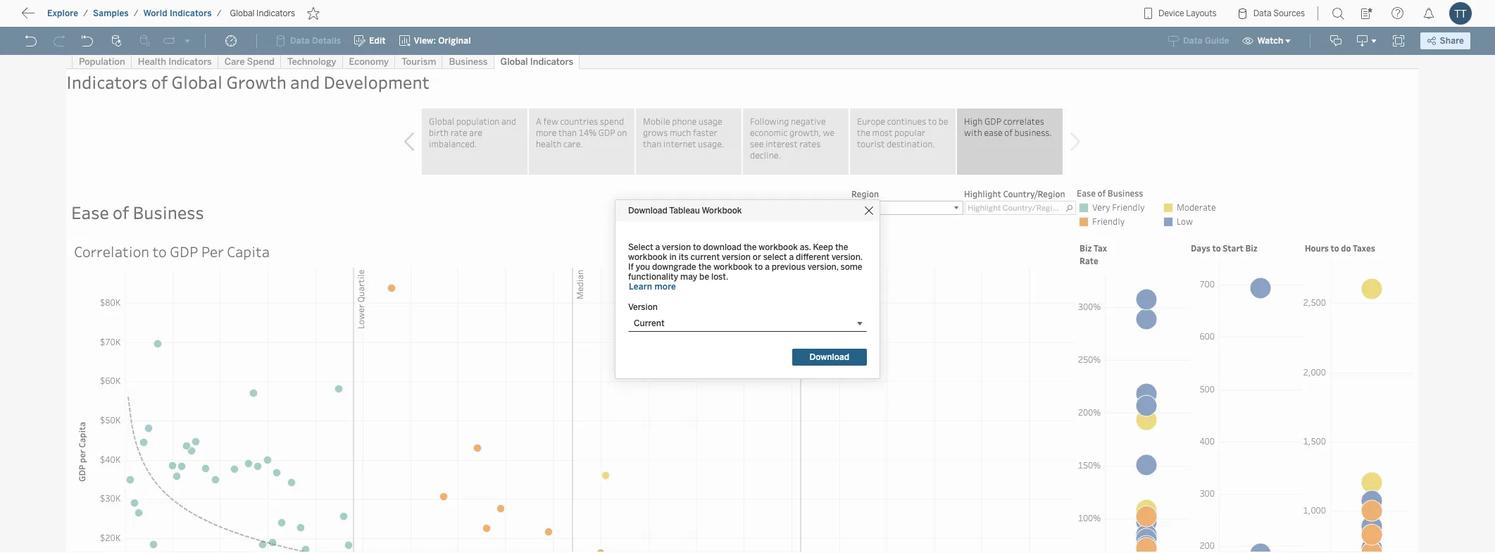 Task type: describe. For each thing, give the bounding box(es) containing it.
world indicators link
[[143, 8, 213, 19]]

2 indicators from the left
[[257, 8, 295, 18]]

to
[[63, 10, 75, 24]]

2 / from the left
[[134, 8, 138, 18]]

samples link
[[92, 8, 129, 19]]

world
[[143, 8, 167, 18]]

1 / from the left
[[83, 8, 88, 18]]

explore
[[47, 8, 78, 18]]

samples
[[93, 8, 129, 18]]

skip
[[37, 10, 61, 24]]

skip to content link
[[34, 8, 144, 27]]



Task type: vqa. For each thing, say whether or not it's contained in the screenshot.
Indicators
yes



Task type: locate. For each thing, give the bounding box(es) containing it.
/
[[83, 8, 88, 18], [134, 8, 138, 18], [217, 8, 222, 18]]

skip to content
[[37, 10, 121, 24]]

0 horizontal spatial /
[[83, 8, 88, 18]]

0 horizontal spatial indicators
[[170, 8, 212, 18]]

/ right to
[[83, 8, 88, 18]]

2 horizontal spatial /
[[217, 8, 222, 18]]

1 indicators from the left
[[170, 8, 212, 18]]

indicators
[[170, 8, 212, 18], [257, 8, 295, 18]]

explore / samples / world indicators /
[[47, 8, 222, 18]]

indicators right global
[[257, 8, 295, 18]]

global indicators element
[[226, 8, 300, 18]]

global indicators
[[230, 8, 295, 18]]

/ left global
[[217, 8, 222, 18]]

1 horizontal spatial indicators
[[257, 8, 295, 18]]

explore link
[[47, 8, 79, 19]]

3 / from the left
[[217, 8, 222, 18]]

indicators right world
[[170, 8, 212, 18]]

content
[[77, 10, 121, 24]]

1 horizontal spatial /
[[134, 8, 138, 18]]

global
[[230, 8, 255, 18]]

/ left world
[[134, 8, 138, 18]]



